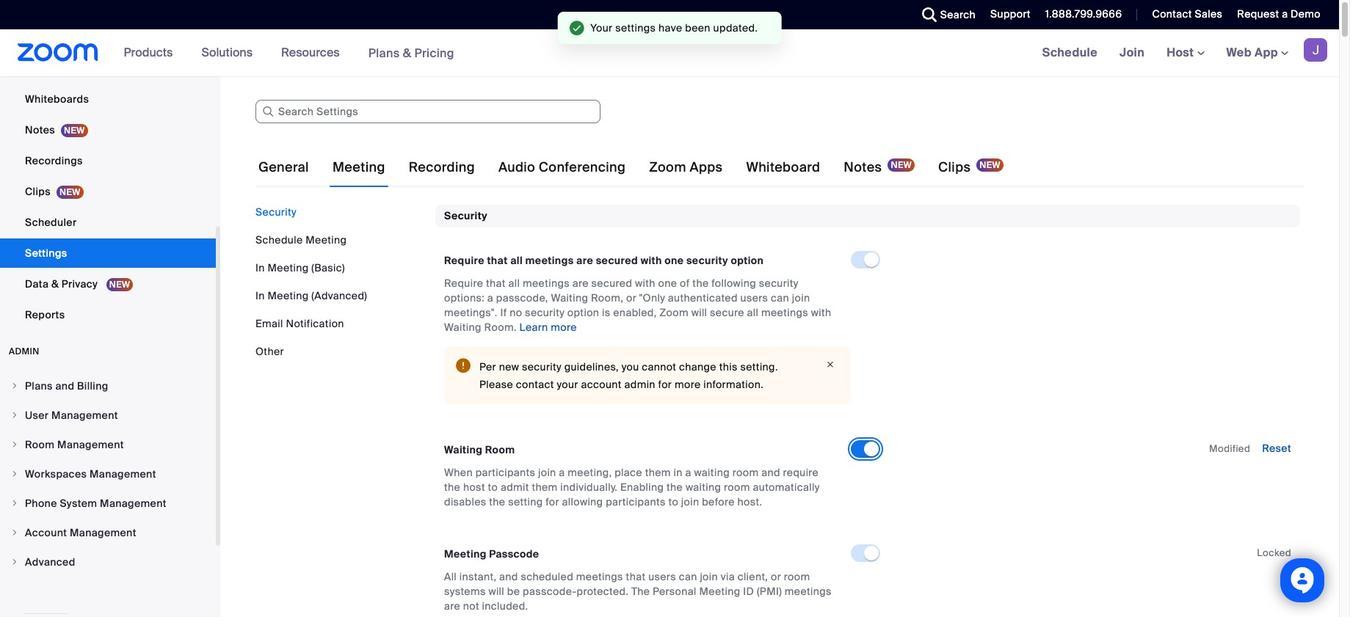 Task type: locate. For each thing, give the bounding box(es) containing it.
whiteboards
[[25, 93, 89, 106]]

be
[[507, 586, 520, 599]]

plans left pricing
[[368, 45, 400, 61]]

0 vertical spatial will
[[692, 307, 708, 320]]

Search Settings text field
[[256, 100, 601, 123]]

1 vertical spatial that
[[486, 277, 506, 290]]

security up contact
[[522, 361, 562, 374]]

workspaces
[[25, 468, 87, 481]]

1 vertical spatial notes
[[844, 159, 883, 176]]

1 horizontal spatial or
[[771, 571, 782, 584]]

security inside per new security guidelines, you cannot change this setting. please contact your account admin for more information.
[[522, 361, 562, 374]]

0 horizontal spatial can
[[679, 571, 698, 584]]

1 horizontal spatial notes
[[844, 159, 883, 176]]

0 horizontal spatial plans
[[25, 380, 53, 393]]

0 vertical spatial more
[[551, 321, 577, 335]]

right image inside account management menu item
[[10, 529, 19, 538]]

waiting room
[[444, 444, 515, 457]]

0 vertical spatial require
[[444, 254, 485, 268]]

the down "admit"
[[489, 496, 506, 509]]

1 vertical spatial one
[[659, 277, 678, 290]]

them up setting
[[532, 481, 558, 495]]

1 vertical spatial zoom
[[660, 307, 689, 320]]

that for require that all meetings are secured with one of the following security options: a passcode, waiting room, or "only authenticated users can join meetings". if no security option is enabled, zoom will secure all meetings with waiting room.
[[486, 277, 506, 290]]

instant,
[[460, 571, 497, 584]]

request
[[1238, 7, 1280, 21]]

0 vertical spatial can
[[771, 292, 790, 305]]

right image up right icon
[[10, 529, 19, 538]]

schedule inside meetings navigation
[[1043, 45, 1098, 60]]

per
[[480, 361, 497, 374]]

personal right the
[[653, 586, 697, 599]]

systems
[[444, 586, 486, 599]]

right image inside workspaces management menu item
[[10, 470, 19, 479]]

are up room,
[[577, 254, 594, 268]]

right image for user management
[[10, 411, 19, 420]]

plans for plans & pricing
[[368, 45, 400, 61]]

more inside per new security guidelines, you cannot change this setting. please contact your account admin for more information.
[[675, 379, 701, 392]]

1 horizontal spatial personal
[[653, 586, 697, 599]]

will up included. at the left of the page
[[489, 586, 505, 599]]

0 vertical spatial or
[[627, 292, 637, 305]]

support link
[[980, 0, 1035, 29], [991, 7, 1031, 21]]

waiting
[[695, 467, 730, 480], [686, 481, 722, 495]]

1 horizontal spatial option
[[731, 254, 764, 268]]

0 vertical spatial and
[[55, 380, 74, 393]]

are left not
[[444, 600, 461, 614]]

the up authenticated at the top
[[693, 277, 709, 290]]

4 right image from the top
[[10, 470, 19, 479]]

search button
[[911, 0, 980, 29]]

support
[[991, 7, 1031, 21]]

0 horizontal spatial or
[[627, 292, 637, 305]]

room up "admit"
[[485, 444, 515, 457]]

are down require that all meetings are secured with one security option
[[573, 277, 589, 290]]

plans for plans and billing
[[25, 380, 53, 393]]

0 horizontal spatial to
[[488, 481, 498, 495]]

settings link
[[0, 239, 216, 268]]

more
[[551, 321, 577, 335], [675, 379, 701, 392]]

1 horizontal spatial and
[[500, 571, 518, 584]]

workspaces management menu item
[[0, 461, 216, 489]]

them
[[645, 467, 671, 480], [532, 481, 558, 495]]

plans inside product information navigation
[[368, 45, 400, 61]]

right image inside plans and billing menu item
[[10, 382, 19, 391]]

all instant, and scheduled meetings that users can join via client, or room systems will be passcode-protected. the personal meeting id (pmi) meetings are not included.
[[444, 571, 832, 614]]

can left via
[[679, 571, 698, 584]]

right image
[[10, 382, 19, 391], [10, 411, 19, 420], [10, 441, 19, 450], [10, 470, 19, 479], [10, 500, 19, 508], [10, 529, 19, 538]]

updated.
[[714, 21, 758, 35]]

are for security
[[577, 254, 594, 268]]

in meeting (basic) link
[[256, 262, 345, 275]]

0 vertical spatial for
[[659, 379, 672, 392]]

for right setting
[[546, 496, 560, 509]]

are inside require that all meetings are secured with one of the following security options: a passcode, waiting room, or "only authenticated users can join meetings". if no security option is enabled, zoom will secure all meetings with waiting room.
[[573, 277, 589, 290]]

sales
[[1196, 7, 1223, 21]]

or up the (pmi)
[[771, 571, 782, 584]]

5 right image from the top
[[10, 500, 19, 508]]

participants
[[476, 467, 536, 480], [606, 496, 666, 509]]

0 horizontal spatial room
[[25, 439, 55, 452]]

demo
[[1291, 7, 1322, 21]]

& inside product information navigation
[[403, 45, 412, 61]]

a
[[1283, 7, 1289, 21], [488, 292, 494, 305], [559, 467, 565, 480], [686, 467, 692, 480]]

1 vertical spatial &
[[51, 278, 59, 291]]

settings
[[616, 21, 656, 35]]

users down following
[[741, 292, 769, 305]]

schedule meeting
[[256, 234, 347, 247]]

option inside require that all meetings are secured with one of the following security options: a passcode, waiting room, or "only authenticated users can join meetings". if no security option is enabled, zoom will secure all meetings with waiting room.
[[568, 307, 600, 320]]

0 vertical spatial users
[[741, 292, 769, 305]]

for
[[659, 379, 672, 392], [546, 496, 560, 509]]

that inside require that all meetings are secured with one of the following security options: a passcode, waiting room, or "only authenticated users can join meetings". if no security option is enabled, zoom will secure all meetings with waiting room.
[[486, 277, 506, 290]]

in down schedule meeting link
[[256, 262, 265, 275]]

1 vertical spatial all
[[509, 277, 520, 290]]

in for in meeting (advanced)
[[256, 289, 265, 303]]

plans inside menu item
[[25, 380, 53, 393]]

2 require from the top
[[444, 277, 484, 290]]

1 right image from the top
[[10, 382, 19, 391]]

to down in
[[669, 496, 679, 509]]

individually.
[[561, 481, 618, 495]]

2 vertical spatial and
[[500, 571, 518, 584]]

phone system management
[[25, 497, 167, 511]]

1 horizontal spatial plans
[[368, 45, 400, 61]]

1 vertical spatial for
[[546, 496, 560, 509]]

one up of
[[665, 254, 684, 268]]

right image left phone
[[10, 500, 19, 508]]

or inside all instant, and scheduled meetings that users can join via client, or room systems will be passcode-protected. the personal meeting id (pmi) meetings are not included.
[[771, 571, 782, 584]]

phone
[[25, 497, 57, 511]]

require
[[783, 467, 819, 480]]

2 right image from the top
[[10, 411, 19, 420]]

reset button
[[1263, 443, 1292, 456]]

or up enabled, on the left
[[627, 292, 637, 305]]

right image left room management at the bottom left
[[10, 441, 19, 450]]

1 vertical spatial personal
[[653, 586, 697, 599]]

personal devices
[[25, 62, 112, 75]]

1 vertical spatial require
[[444, 277, 484, 290]]

plans and billing
[[25, 380, 108, 393]]

web
[[1227, 45, 1252, 60]]

per new security guidelines, you cannot change this setting. please contact your account admin for more information. alert
[[444, 347, 851, 406]]

1.888.799.9666 button up join
[[1035, 0, 1126, 29]]

& inside personal menu menu
[[51, 278, 59, 291]]

them left in
[[645, 467, 671, 480]]

schedule down 1.888.799.9666
[[1043, 45, 1098, 60]]

1 in from the top
[[256, 262, 265, 275]]

management down billing
[[51, 409, 118, 422]]

3 right image from the top
[[10, 441, 19, 450]]

more down change
[[675, 379, 701, 392]]

that
[[487, 254, 508, 268], [486, 277, 506, 290], [626, 571, 646, 584]]

(basic)
[[312, 262, 345, 275]]

1 vertical spatial are
[[573, 277, 589, 290]]

& for pricing
[[403, 45, 412, 61]]

one inside require that all meetings are secured with one of the following security options: a passcode, waiting room, or "only authenticated users can join meetings". if no security option is enabled, zoom will secure all meetings with waiting room.
[[659, 277, 678, 290]]

all
[[511, 254, 523, 268], [509, 277, 520, 290], [748, 307, 759, 320]]

success image
[[570, 21, 585, 35]]

1 vertical spatial with
[[635, 277, 656, 290]]

2 vertical spatial are
[[444, 600, 461, 614]]

require
[[444, 254, 485, 268], [444, 277, 484, 290]]

the
[[693, 277, 709, 290], [444, 481, 461, 495], [667, 481, 683, 495], [489, 496, 506, 509]]

id
[[744, 586, 755, 599]]

management up advanced menu item
[[70, 527, 136, 540]]

security up of
[[687, 254, 729, 268]]

security element
[[436, 205, 1301, 618]]

0 vertical spatial in
[[256, 262, 265, 275]]

account management menu item
[[0, 519, 216, 547]]

users
[[741, 292, 769, 305], [649, 571, 677, 584]]

participants up "admit"
[[476, 467, 536, 480]]

per new security guidelines, you cannot change this setting. please contact your account admin for more information.
[[480, 361, 778, 392]]

contact sales link
[[1142, 0, 1227, 29], [1153, 7, 1223, 21]]

whiteboards link
[[0, 84, 216, 114]]

1 horizontal spatial room
[[485, 444, 515, 457]]

1 vertical spatial clips
[[25, 185, 51, 198]]

secured inside require that all meetings are secured with one of the following security options: a passcode, waiting room, or "only authenticated users can join meetings". if no security option is enabled, zoom will secure all meetings with waiting room.
[[592, 277, 633, 290]]

product information navigation
[[113, 29, 466, 77]]

menu bar
[[256, 205, 425, 359]]

and up 'automatically'
[[762, 467, 781, 480]]

2 vertical spatial that
[[626, 571, 646, 584]]

1 horizontal spatial for
[[659, 379, 672, 392]]

for down cannot
[[659, 379, 672, 392]]

scheduled
[[521, 571, 574, 584]]

join link
[[1109, 29, 1156, 76]]

meeting inside all instant, and scheduled meetings that users can join via client, or room systems will be passcode-protected. the personal meeting id (pmi) meetings are not included.
[[700, 586, 741, 599]]

security down recording
[[444, 209, 488, 223]]

one left of
[[659, 277, 678, 290]]

a right in
[[686, 467, 692, 480]]

room
[[25, 439, 55, 452], [485, 444, 515, 457]]

1 horizontal spatial users
[[741, 292, 769, 305]]

0 vertical spatial schedule
[[1043, 45, 1098, 60]]

personal up whiteboards
[[25, 62, 69, 75]]

1 vertical spatial will
[[489, 586, 505, 599]]

room down user
[[25, 439, 55, 452]]

to right host
[[488, 481, 498, 495]]

right image inside phone system management menu item
[[10, 500, 19, 508]]

& right data
[[51, 278, 59, 291]]

are
[[577, 254, 594, 268], [573, 277, 589, 290], [444, 600, 461, 614]]

1 vertical spatial secured
[[592, 277, 633, 290]]

0 horizontal spatial option
[[568, 307, 600, 320]]

of
[[680, 277, 690, 290]]

0 vertical spatial waiting
[[695, 467, 730, 480]]

menu bar containing security
[[256, 205, 425, 359]]

schedule inside menu bar
[[256, 234, 303, 247]]

schedule for schedule meeting
[[256, 234, 303, 247]]

0 vertical spatial notes
[[25, 123, 55, 137]]

all for require that all meetings are secured with one of the following security options: a passcode, waiting room, or "only authenticated users can join meetings". if no security option is enabled, zoom will secure all meetings with waiting room.
[[509, 277, 520, 290]]

room
[[733, 467, 759, 480], [724, 481, 751, 495], [784, 571, 811, 584]]

& left pricing
[[403, 45, 412, 61]]

security
[[687, 254, 729, 268], [759, 277, 799, 290], [525, 307, 565, 320], [522, 361, 562, 374]]

plans up user
[[25, 380, 53, 393]]

notification
[[286, 317, 344, 331]]

close image
[[822, 359, 840, 372]]

zoom down '"only'
[[660, 307, 689, 320]]

in for in meeting (basic)
[[256, 262, 265, 275]]

schedule down security "link"
[[256, 234, 303, 247]]

0 vertical spatial waiting
[[551, 292, 589, 305]]

0 vertical spatial &
[[403, 45, 412, 61]]

2 in from the top
[[256, 289, 265, 303]]

6 right image from the top
[[10, 529, 19, 538]]

require inside require that all meetings are secured with one of the following security options: a passcode, waiting room, or "only authenticated users can join meetings". if no security option is enabled, zoom will secure all meetings with waiting room.
[[444, 277, 484, 290]]

2 horizontal spatial and
[[762, 467, 781, 480]]

0 vertical spatial are
[[577, 254, 594, 268]]

right image down admin
[[10, 382, 19, 391]]

the inside require that all meetings are secured with one of the following security options: a passcode, waiting room, or "only authenticated users can join meetings". if no security option is enabled, zoom will secure all meetings with waiting room.
[[693, 277, 709, 290]]

clips
[[939, 159, 971, 176], [25, 185, 51, 198]]

1 vertical spatial can
[[679, 571, 698, 584]]

the down "when" at the bottom left of page
[[444, 481, 461, 495]]

0 vertical spatial all
[[511, 254, 523, 268]]

contact
[[516, 379, 554, 392]]

learn
[[520, 321, 548, 335]]

option left is
[[568, 307, 600, 320]]

0 vertical spatial them
[[645, 467, 671, 480]]

schedule link
[[1032, 29, 1109, 76]]

1 horizontal spatial will
[[692, 307, 708, 320]]

one for of
[[659, 277, 678, 290]]

in
[[256, 262, 265, 275], [256, 289, 265, 303]]

1 vertical spatial option
[[568, 307, 600, 320]]

a up "meetings"."
[[488, 292, 494, 305]]

can up the setting.
[[771, 292, 790, 305]]

more right learn
[[551, 321, 577, 335]]

0 horizontal spatial &
[[51, 278, 59, 291]]

1 horizontal spatial can
[[771, 292, 790, 305]]

waiting up "when" at the bottom left of page
[[444, 444, 483, 457]]

0 vertical spatial with
[[641, 254, 662, 268]]

1 vertical spatial plans
[[25, 380, 53, 393]]

client,
[[738, 571, 769, 584]]

participants down enabling
[[606, 496, 666, 509]]

and up be
[[500, 571, 518, 584]]

management up workspaces management
[[57, 439, 124, 452]]

waiting up the learn more
[[551, 292, 589, 305]]

with
[[641, 254, 662, 268], [635, 277, 656, 290], [812, 307, 832, 320]]

management for room management
[[57, 439, 124, 452]]

0 vertical spatial personal
[[25, 62, 69, 75]]

0 vertical spatial clips
[[939, 159, 971, 176]]

room,
[[591, 292, 624, 305]]

2 vertical spatial with
[[812, 307, 832, 320]]

0 vertical spatial to
[[488, 481, 498, 495]]

room management menu item
[[0, 431, 216, 459]]

right image inside room management menu item
[[10, 441, 19, 450]]

account management
[[25, 527, 136, 540]]

management down room management menu item
[[90, 468, 156, 481]]

to
[[488, 481, 498, 495], [669, 496, 679, 509]]

0 vertical spatial one
[[665, 254, 684, 268]]

meeting inside tabs of my account settings page tab list
[[333, 159, 385, 176]]

right image for phone system management
[[10, 500, 19, 508]]

zoom left apps
[[650, 159, 687, 176]]

1 horizontal spatial participants
[[606, 496, 666, 509]]

notes link
[[0, 115, 216, 145]]

0 vertical spatial secured
[[596, 254, 638, 268]]

1 vertical spatial or
[[771, 571, 782, 584]]

option up following
[[731, 254, 764, 268]]

in
[[674, 467, 683, 480]]

allowing
[[562, 496, 603, 509]]

that inside all instant, and scheduled meetings that users can join via client, or room systems will be passcode-protected. the personal meeting id (pmi) meetings are not included.
[[626, 571, 646, 584]]

1 vertical spatial schedule
[[256, 234, 303, 247]]

0 horizontal spatial personal
[[25, 62, 69, 75]]

0 vertical spatial participants
[[476, 467, 536, 480]]

2 vertical spatial room
[[784, 571, 811, 584]]

require that all meetings are secured with one security option
[[444, 254, 764, 268]]

0 horizontal spatial and
[[55, 380, 74, 393]]

zoom inside require that all meetings are secured with one of the following security options: a passcode, waiting room, or "only authenticated users can join meetings". if no security option is enabled, zoom will secure all meetings with waiting room.
[[660, 307, 689, 320]]

0 horizontal spatial users
[[649, 571, 677, 584]]

data
[[25, 278, 49, 291]]

1 vertical spatial participants
[[606, 496, 666, 509]]

0 horizontal spatial them
[[532, 481, 558, 495]]

are inside all instant, and scheduled meetings that users can join via client, or room systems will be passcode-protected. the personal meeting id (pmi) meetings are not included.
[[444, 600, 461, 614]]

&
[[403, 45, 412, 61], [51, 278, 59, 291]]

advanced menu item
[[0, 549, 216, 577]]

join
[[792, 292, 811, 305], [538, 467, 557, 480], [682, 496, 700, 509], [700, 571, 718, 584]]

1 horizontal spatial more
[[675, 379, 701, 392]]

0 horizontal spatial notes
[[25, 123, 55, 137]]

zoom
[[650, 159, 687, 176], [660, 307, 689, 320]]

right image for plans and billing
[[10, 382, 19, 391]]

1 require from the top
[[444, 254, 485, 268]]

1 vertical spatial and
[[762, 467, 781, 480]]

zoom apps
[[650, 159, 723, 176]]

secured for security
[[596, 254, 638, 268]]

0 horizontal spatial for
[[546, 496, 560, 509]]

and left billing
[[55, 380, 74, 393]]

before
[[702, 496, 735, 509]]

personal
[[25, 62, 69, 75], [653, 586, 697, 599]]

1 horizontal spatial clips
[[939, 159, 971, 176]]

management
[[51, 409, 118, 422], [57, 439, 124, 452], [90, 468, 156, 481], [100, 497, 167, 511], [70, 527, 136, 540]]

security link
[[256, 206, 297, 219]]

banner
[[0, 29, 1340, 77]]

security right following
[[759, 277, 799, 290]]

in up email
[[256, 289, 265, 303]]

schedule for schedule
[[1043, 45, 1098, 60]]

1.888.799.9666
[[1046, 7, 1123, 21]]

other
[[256, 345, 284, 358]]

require for require that all meetings are secured with one security option
[[444, 254, 485, 268]]

will down authenticated at the top
[[692, 307, 708, 320]]

waiting down "meetings"."
[[444, 321, 482, 335]]

1 vertical spatial more
[[675, 379, 701, 392]]

right image left user
[[10, 411, 19, 420]]

waiting
[[551, 292, 589, 305], [444, 321, 482, 335], [444, 444, 483, 457]]

security up 'schedule meeting'
[[256, 206, 297, 219]]

1 vertical spatial users
[[649, 571, 677, 584]]

0 vertical spatial that
[[487, 254, 508, 268]]

right image inside user management menu item
[[10, 411, 19, 420]]

0 vertical spatial plans
[[368, 45, 400, 61]]

is
[[602, 307, 611, 320]]

change
[[680, 361, 717, 374]]

0 horizontal spatial clips
[[25, 185, 51, 198]]

right image left workspaces
[[10, 470, 19, 479]]

management for user management
[[51, 409, 118, 422]]

0 horizontal spatial will
[[489, 586, 505, 599]]

can inside require that all meetings are secured with one of the following security options: a passcode, waiting room, or "only authenticated users can join meetings". if no security option is enabled, zoom will secure all meetings with waiting room.
[[771, 292, 790, 305]]

users up the
[[649, 571, 677, 584]]

1 vertical spatial in
[[256, 289, 265, 303]]

0 horizontal spatial schedule
[[256, 234, 303, 247]]



Task type: vqa. For each thing, say whether or not it's contained in the screenshot.
4th menu item from the bottom of the ADMIN MENU menu
no



Task type: describe. For each thing, give the bounding box(es) containing it.
(advanced)
[[312, 289, 367, 303]]

1 vertical spatial waiting
[[686, 481, 722, 495]]

settings
[[25, 247, 67, 260]]

room inside all instant, and scheduled meetings that users can join via client, or room systems will be passcode-protected. the personal meeting id (pmi) meetings are not included.
[[784, 571, 811, 584]]

reset
[[1263, 443, 1292, 456]]

& for privacy
[[51, 278, 59, 291]]

guidelines,
[[565, 361, 619, 374]]

1 vertical spatial waiting
[[444, 321, 482, 335]]

join inside require that all meetings are secured with one of the following security options: a passcode, waiting room, or "only authenticated users can join meetings". if no security option is enabled, zoom will secure all meetings with waiting room.
[[792, 292, 811, 305]]

0 horizontal spatial security
[[256, 206, 297, 219]]

email notification
[[256, 317, 344, 331]]

and inside when participants join a meeting, place them in a waiting room and require the host to admit them individually. enabling the waiting room automatically disables the setting for allowing participants to join before host.
[[762, 467, 781, 480]]

phone system management menu item
[[0, 490, 216, 518]]

1 horizontal spatial them
[[645, 467, 671, 480]]

place
[[615, 467, 643, 480]]

scheduler link
[[0, 208, 216, 237]]

system
[[60, 497, 97, 511]]

user management menu item
[[0, 402, 216, 430]]

admin
[[9, 346, 39, 358]]

contact sales
[[1153, 7, 1223, 21]]

that for require that all meetings are secured with one security option
[[487, 254, 508, 268]]

admin
[[625, 379, 656, 392]]

the down in
[[667, 481, 683, 495]]

request a demo
[[1238, 7, 1322, 21]]

a left meeting,
[[559, 467, 565, 480]]

join inside all instant, and scheduled meetings that users can join via client, or room systems will be passcode-protected. the personal meeting id (pmi) meetings are not included.
[[700, 571, 718, 584]]

products button
[[124, 29, 180, 76]]

solutions button
[[202, 29, 259, 76]]

management up account management menu item
[[100, 497, 167, 511]]

zoom inside tabs of my account settings page tab list
[[650, 159, 687, 176]]

are for of
[[573, 277, 589, 290]]

when
[[444, 467, 473, 480]]

right image for workspaces management
[[10, 470, 19, 479]]

enabled,
[[614, 307, 657, 320]]

warning image
[[456, 359, 471, 373]]

1 vertical spatial them
[[532, 481, 558, 495]]

or inside require that all meetings are secured with one of the following security options: a passcode, waiting room, or "only authenticated users can join meetings". if no security option is enabled, zoom will secure all meetings with waiting room.
[[627, 292, 637, 305]]

a inside require that all meetings are secured with one of the following security options: a passcode, waiting room, or "only authenticated users can join meetings". if no security option is enabled, zoom will secure all meetings with waiting room.
[[488, 292, 494, 305]]

secured for of
[[592, 277, 633, 290]]

setting.
[[741, 361, 778, 374]]

account
[[25, 527, 67, 540]]

for inside per new security guidelines, you cannot change this setting. please contact your account admin for more information.
[[659, 379, 672, 392]]

plans and billing menu item
[[0, 372, 216, 400]]

new
[[499, 361, 519, 374]]

data & privacy link
[[0, 270, 216, 299]]

cannot
[[642, 361, 677, 374]]

"only
[[640, 292, 666, 305]]

profile picture image
[[1305, 38, 1328, 62]]

personal menu menu
[[0, 0, 216, 331]]

protected.
[[577, 586, 629, 599]]

can inside all instant, and scheduled meetings that users can join via client, or room systems will be passcode-protected. the personal meeting id (pmi) meetings are not included.
[[679, 571, 698, 584]]

2 vertical spatial waiting
[[444, 444, 483, 457]]

web app button
[[1227, 45, 1289, 60]]

will inside require that all meetings are secured with one of the following security options: a passcode, waiting room, or "only authenticated users can join meetings". if no security option is enabled, zoom will secure all meetings with waiting room.
[[692, 307, 708, 320]]

0 horizontal spatial participants
[[476, 467, 536, 480]]

search
[[941, 8, 976, 21]]

recordings
[[25, 154, 83, 167]]

with for of
[[635, 277, 656, 290]]

right image for room management
[[10, 441, 19, 450]]

1 vertical spatial room
[[724, 481, 751, 495]]

passcode,
[[496, 292, 548, 305]]

0 vertical spatial room
[[733, 467, 759, 480]]

reports
[[25, 309, 65, 322]]

your
[[591, 21, 613, 35]]

resources button
[[281, 29, 346, 76]]

pricing
[[415, 45, 455, 61]]

management for workspaces management
[[90, 468, 156, 481]]

users inside require that all meetings are secured with one of the following security options: a passcode, waiting room, or "only authenticated users can join meetings". if no security option is enabled, zoom will secure all meetings with waiting room.
[[741, 292, 769, 305]]

one for security
[[665, 254, 684, 268]]

when participants join a meeting, place them in a waiting room and require the host to admit them individually. enabling the waiting room automatically disables the setting for allowing participants to join before host.
[[444, 467, 820, 509]]

included.
[[482, 600, 528, 614]]

join
[[1120, 45, 1145, 60]]

clips inside personal menu menu
[[25, 185, 51, 198]]

and inside menu item
[[55, 380, 74, 393]]

2 vertical spatial all
[[748, 307, 759, 320]]

have
[[659, 21, 683, 35]]

disables
[[444, 496, 487, 509]]

room management
[[25, 439, 124, 452]]

this
[[720, 361, 738, 374]]

information.
[[704, 379, 764, 392]]

secure
[[710, 307, 745, 320]]

(pmi)
[[757, 586, 782, 599]]

your settings have been updated.
[[591, 21, 758, 35]]

not
[[463, 600, 480, 614]]

require for require that all meetings are secured with one of the following security options: a passcode, waiting room, or "only authenticated users can join meetings". if no security option is enabled, zoom will secure all meetings with waiting room.
[[444, 277, 484, 290]]

notes inside "link"
[[25, 123, 55, 137]]

following
[[712, 277, 757, 290]]

admit
[[501, 481, 529, 495]]

management for account management
[[70, 527, 136, 540]]

solutions
[[202, 45, 253, 60]]

personal inside all instant, and scheduled meetings that users can join via client, or room systems will be passcode-protected. the personal meeting id (pmi) meetings are not included.
[[653, 586, 697, 599]]

room inside security element
[[485, 444, 515, 457]]

whiteboard
[[747, 159, 821, 176]]

email
[[256, 317, 283, 331]]

modified
[[1210, 443, 1251, 456]]

scheduler
[[25, 216, 77, 229]]

users inside all instant, and scheduled meetings that users can join via client, or room systems will be passcode-protected. the personal meeting id (pmi) meetings are not included.
[[649, 571, 677, 584]]

security up the learn more
[[525, 307, 565, 320]]

recording
[[409, 159, 475, 176]]

reports link
[[0, 300, 216, 330]]

0 horizontal spatial more
[[551, 321, 577, 335]]

email notification link
[[256, 317, 344, 331]]

tabs of my account settings page tab list
[[256, 147, 1007, 188]]

options:
[[444, 292, 485, 305]]

personal inside menu
[[25, 62, 69, 75]]

banner containing products
[[0, 29, 1340, 77]]

clips inside tabs of my account settings page tab list
[[939, 159, 971, 176]]

right image
[[10, 558, 19, 567]]

room inside menu item
[[25, 439, 55, 452]]

host
[[463, 481, 485, 495]]

billing
[[77, 380, 108, 393]]

learn more link
[[520, 321, 577, 335]]

passcode-
[[523, 586, 577, 599]]

devices
[[72, 62, 112, 75]]

will inside all instant, and scheduled meetings that users can join via client, or room systems will be passcode-protected. the personal meeting id (pmi) meetings are not included.
[[489, 586, 505, 599]]

1.888.799.9666 button up schedule link
[[1046, 7, 1123, 21]]

learn more
[[520, 321, 577, 335]]

meetings navigation
[[1032, 29, 1340, 77]]

meeting passcode
[[444, 548, 540, 562]]

host
[[1167, 45, 1198, 60]]

no
[[510, 307, 523, 320]]

advanced
[[25, 556, 75, 569]]

and inside all instant, and scheduled meetings that users can join via client, or room systems will be passcode-protected. the personal meeting id (pmi) meetings are not included.
[[500, 571, 518, 584]]

with for security
[[641, 254, 662, 268]]

authenticated
[[668, 292, 738, 305]]

workspaces management
[[25, 468, 156, 481]]

been
[[686, 21, 711, 35]]

host button
[[1167, 45, 1205, 60]]

notes inside tabs of my account settings page tab list
[[844, 159, 883, 176]]

recordings link
[[0, 146, 216, 176]]

1 horizontal spatial security
[[444, 209, 488, 223]]

conferencing
[[539, 159, 626, 176]]

plans & pricing
[[368, 45, 455, 61]]

passcode
[[489, 548, 540, 562]]

setting
[[508, 496, 543, 509]]

zoom logo image
[[18, 43, 98, 62]]

right image for account management
[[10, 529, 19, 538]]

automatically
[[753, 481, 820, 495]]

you
[[622, 361, 639, 374]]

0 vertical spatial option
[[731, 254, 764, 268]]

a left demo
[[1283, 7, 1289, 21]]

your
[[557, 379, 579, 392]]

all for require that all meetings are secured with one security option
[[511, 254, 523, 268]]

audio conferencing
[[499, 159, 626, 176]]

admin menu menu
[[0, 372, 216, 578]]

privacy
[[62, 278, 98, 291]]

data & privacy
[[25, 278, 100, 291]]

1 horizontal spatial to
[[669, 496, 679, 509]]

for inside when participants join a meeting, place them in a waiting room and require the host to admit them individually. enabling the waiting room automatically disables the setting for allowing participants to join before host.
[[546, 496, 560, 509]]

side navigation navigation
[[0, 0, 220, 618]]



